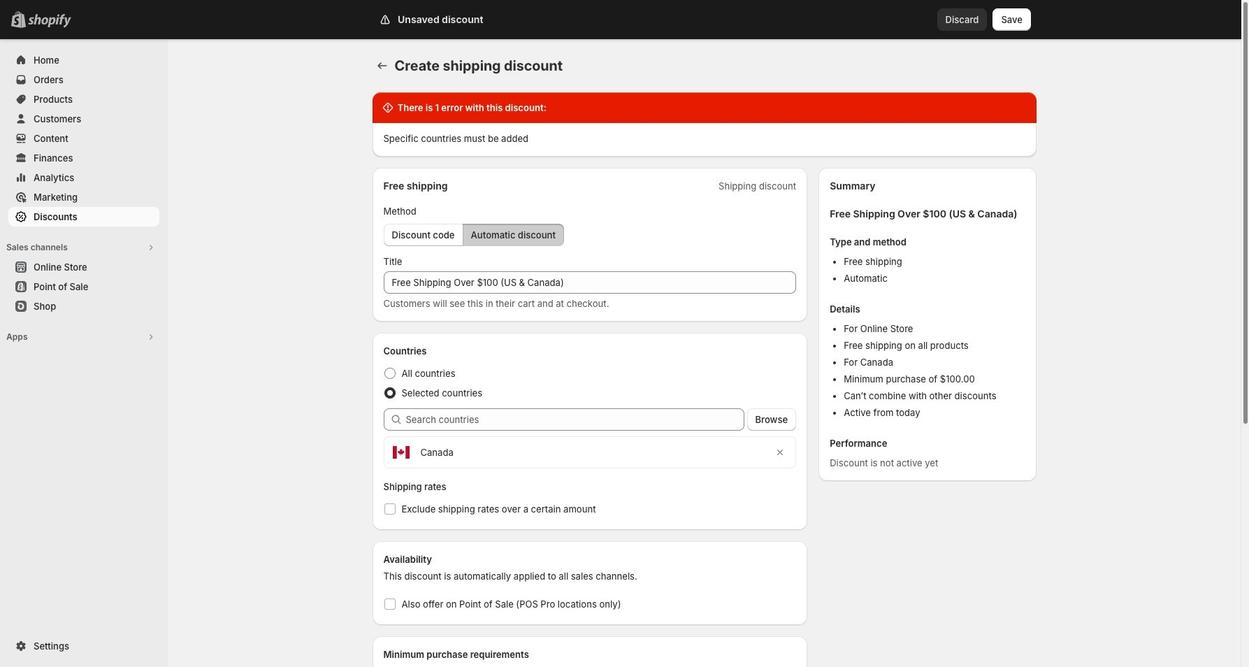 Task type: vqa. For each thing, say whether or not it's contained in the screenshot.
Search products text box
no



Task type: describe. For each thing, give the bounding box(es) containing it.
shopify image
[[28, 14, 71, 28]]



Task type: locate. For each thing, give the bounding box(es) containing it.
None text field
[[384, 271, 797, 294]]

Search countries text field
[[406, 408, 745, 431]]



